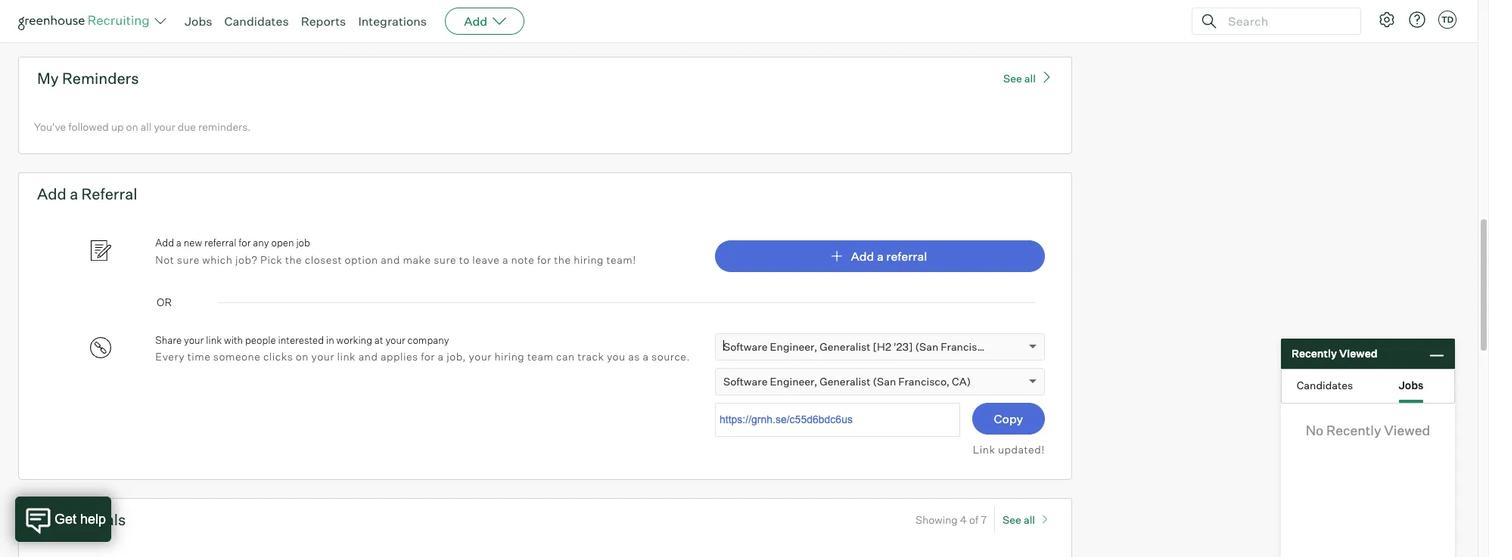 Task type: locate. For each thing, give the bounding box(es) containing it.
1 vertical spatial viewed
[[1384, 422, 1431, 439]]

see all
[[1004, 72, 1036, 85], [1003, 514, 1035, 527]]

0 vertical spatial viewed
[[1339, 348, 1378, 360]]

1 horizontal spatial referral
[[886, 249, 927, 264]]

new
[[184, 237, 202, 249]]

link left with at the bottom left of page
[[206, 334, 222, 346]]

job,
[[447, 351, 466, 363]]

jobs inside tab list
[[1399, 379, 1424, 392]]

your
[[154, 120, 175, 133], [184, 334, 204, 346], [385, 334, 405, 346], [311, 351, 334, 363], [469, 351, 492, 363]]

1 vertical spatial engineer,
[[770, 375, 817, 388]]

a
[[70, 185, 78, 204], [176, 237, 182, 249], [877, 249, 884, 264], [502, 253, 509, 266], [438, 351, 444, 363], [643, 351, 649, 363]]

people
[[245, 334, 276, 346]]

my up you've
[[37, 69, 59, 88]]

your right at
[[385, 334, 405, 346]]

1 my from the top
[[37, 69, 59, 88]]

hiring
[[574, 253, 604, 266], [495, 351, 525, 363]]

no recently viewed
[[1306, 422, 1431, 439]]

on
[[126, 120, 138, 133], [296, 351, 309, 363]]

0 vertical spatial see all
[[1004, 72, 1036, 85]]

hiring left team
[[495, 351, 525, 363]]

engineer,
[[770, 340, 817, 353], [770, 375, 817, 388]]

see for top see all "link"
[[1004, 72, 1022, 85]]

ca)
[[952, 375, 971, 388]]

or
[[157, 296, 172, 309]]

0 vertical spatial candidates
[[224, 14, 289, 29]]

0 horizontal spatial hiring
[[495, 351, 525, 363]]

a inside add a referral button
[[877, 249, 884, 264]]

to inside 'add a new referral for any open job not sure which job? pick the closest option and make sure to leave a note for the hiring team!'
[[459, 253, 470, 266]]

1 vertical spatial (san
[[873, 375, 896, 388]]

0 horizontal spatial viewed
[[1339, 348, 1378, 360]]

None text field
[[715, 403, 960, 437]]

applies
[[381, 351, 418, 363]]

reminders
[[62, 69, 139, 88]]

jobs up no recently viewed
[[1399, 379, 1424, 392]]

your up time
[[184, 334, 204, 346]]

copy
[[994, 412, 1023, 427]]

1 vertical spatial software
[[723, 375, 768, 388]]

on right up
[[126, 120, 138, 133]]

1 software from the top
[[723, 340, 768, 353]]

the right note
[[554, 253, 571, 266]]

0 vertical spatial see all link
[[1004, 69, 1053, 85]]

0 vertical spatial generalist
[[820, 340, 871, 353]]

reports
[[301, 14, 346, 29]]

0 vertical spatial and
[[381, 253, 400, 266]]

1 vertical spatial see
[[1003, 514, 1022, 527]]

2 my from the top
[[37, 511, 59, 530]]

1 horizontal spatial the
[[554, 253, 571, 266]]

referrals
[[62, 511, 126, 530]]

configure image
[[1378, 11, 1396, 29]]

referral inside 'add a new referral for any open job not sure which job? pick the closest option and make sure to leave a note for the hiring team!'
[[204, 237, 237, 249]]

team
[[527, 351, 554, 363]]

2 vertical spatial for
[[421, 351, 435, 363]]

make
[[403, 253, 431, 266]]

(san down [h2
[[873, 375, 896, 388]]

td
[[1442, 14, 1454, 25]]

to left leave
[[459, 253, 470, 266]]

my referrals
[[37, 511, 126, 530]]

1 horizontal spatial hiring
[[574, 253, 604, 266]]

add a referral
[[37, 185, 137, 204]]

someone
[[213, 351, 261, 363]]

0 vertical spatial all
[[1025, 72, 1036, 85]]

1 vertical spatial generalist
[[820, 375, 871, 388]]

for right note
[[537, 253, 551, 266]]

job?
[[235, 253, 258, 266]]

add inside button
[[851, 249, 874, 264]]

hiring left team! on the left top of the page
[[574, 253, 604, 266]]

the
[[285, 253, 302, 266], [554, 253, 571, 266]]

0 horizontal spatial referral
[[204, 237, 237, 249]]

sure right make
[[434, 253, 456, 266]]

the down job
[[285, 253, 302, 266]]

2 software from the top
[[723, 375, 768, 388]]

to left review.
[[156, 4, 166, 17]]

jobs link
[[185, 14, 212, 29]]

add a new referral for any open job not sure which job? pick the closest option and make sure to leave a note for the hiring team!
[[155, 237, 636, 266]]

recently
[[1292, 348, 1337, 360], [1327, 422, 1381, 439]]

0 horizontal spatial the
[[285, 253, 302, 266]]

my for my referrals
[[37, 511, 59, 530]]

for inside share your link with people interested in working at your company every time someone clicks on your link and applies for a job, your hiring team can track you as a source.
[[421, 351, 435, 363]]

time
[[187, 351, 211, 363]]

tab list
[[1282, 370, 1455, 403]]

share
[[155, 334, 182, 346]]

pick
[[260, 253, 283, 266]]

4
[[960, 514, 967, 527]]

add inside popup button
[[464, 14, 488, 29]]

add a referral button
[[715, 240, 1045, 272]]

1 the from the left
[[285, 253, 302, 266]]

add a referral link
[[715, 240, 1045, 272]]

you
[[34, 4, 52, 17]]

2 engineer, from the top
[[770, 375, 817, 388]]

0 horizontal spatial to
[[156, 4, 166, 17]]

see
[[1004, 72, 1022, 85], [1003, 514, 1022, 527]]

viewed
[[1339, 348, 1378, 360], [1384, 422, 1431, 439]]

jobs
[[185, 14, 212, 29], [1399, 379, 1424, 392]]

my left referrals
[[37, 511, 59, 530]]

francisco,
[[899, 375, 950, 388]]

source.
[[652, 351, 690, 363]]

clicks
[[263, 351, 293, 363]]

generalist up the software engineer, generalist (san francisco, ca) option
[[820, 340, 871, 353]]

1 vertical spatial and
[[358, 351, 378, 363]]

1 horizontal spatial to
[[459, 253, 470, 266]]

1 horizontal spatial for
[[421, 351, 435, 363]]

and left make
[[381, 253, 400, 266]]

0 horizontal spatial candidates
[[224, 14, 289, 29]]

sure down new
[[177, 253, 200, 266]]

0 vertical spatial recently
[[1292, 348, 1337, 360]]

software engineer, generalist [h2 '23] (san francisco) (38) option
[[723, 340, 1017, 353]]

1 horizontal spatial candidates
[[1297, 379, 1353, 392]]

0 vertical spatial my
[[37, 69, 59, 88]]

0 vertical spatial software
[[723, 340, 768, 353]]

td button
[[1436, 8, 1460, 32]]

see all link
[[1004, 69, 1053, 85], [1003, 507, 1053, 534]]

sure
[[177, 253, 200, 266], [434, 253, 456, 266]]

0 vertical spatial engineer,
[[770, 340, 817, 353]]

link updated!
[[973, 443, 1045, 456]]

0 vertical spatial hiring
[[574, 253, 604, 266]]

1 horizontal spatial jobs
[[1399, 379, 1424, 392]]

1 vertical spatial to
[[459, 253, 470, 266]]

0 horizontal spatial sure
[[177, 253, 200, 266]]

1 vertical spatial on
[[296, 351, 309, 363]]

on down the interested
[[296, 351, 309, 363]]

candidates right jobs link
[[224, 14, 289, 29]]

no
[[80, 4, 92, 17]]

jobs left candidates link
[[185, 14, 212, 29]]

link
[[206, 334, 222, 346], [337, 351, 356, 363]]

add
[[464, 14, 488, 29], [37, 185, 66, 204], [155, 237, 174, 249], [851, 249, 874, 264]]

(san right '23]
[[915, 340, 939, 353]]

2 the from the left
[[554, 253, 571, 266]]

0 vertical spatial for
[[239, 237, 251, 249]]

0 horizontal spatial (san
[[873, 375, 896, 388]]

0 horizontal spatial jobs
[[185, 14, 212, 29]]

generalist
[[820, 340, 871, 353], [820, 375, 871, 388]]

candidates down recently viewed
[[1297, 379, 1353, 392]]

1 vertical spatial my
[[37, 511, 59, 530]]

1 horizontal spatial and
[[381, 253, 400, 266]]

1 engineer, from the top
[[770, 340, 817, 353]]

add inside 'add a new referral for any open job not sure which job? pick the closest option and make sure to leave a note for the hiring team!'
[[155, 237, 174, 249]]

0 horizontal spatial and
[[358, 351, 378, 363]]

1 generalist from the top
[[820, 340, 871, 353]]

integrations link
[[358, 14, 427, 29]]

0 vertical spatial jobs
[[185, 14, 212, 29]]

generalist for [h2
[[820, 340, 871, 353]]

software for software engineer, generalist [h2 '23] (san francisco) (38)
[[723, 340, 768, 353]]

software
[[723, 340, 768, 353], [723, 375, 768, 388]]

1 horizontal spatial viewed
[[1384, 422, 1431, 439]]

link
[[973, 443, 996, 456]]

0 horizontal spatial on
[[126, 120, 138, 133]]

1 vertical spatial link
[[337, 351, 356, 363]]

0 vertical spatial link
[[206, 334, 222, 346]]

add for add
[[464, 14, 488, 29]]

engineer, for software engineer, generalist [h2 '23] (san francisco) (38)
[[770, 340, 817, 353]]

for left any
[[239, 237, 251, 249]]

0 vertical spatial to
[[156, 4, 166, 17]]

and
[[381, 253, 400, 266], [358, 351, 378, 363]]

1 horizontal spatial (san
[[915, 340, 939, 353]]

1 horizontal spatial sure
[[434, 253, 456, 266]]

2 generalist from the top
[[820, 375, 871, 388]]

0 horizontal spatial for
[[239, 237, 251, 249]]

link down the working
[[337, 351, 356, 363]]

updated!
[[998, 443, 1045, 456]]

1 horizontal spatial on
[[296, 351, 309, 363]]

applications
[[95, 4, 154, 17]]

and inside 'add a new referral for any open job not sure which job? pick the closest option and make sure to leave a note for the hiring team!'
[[381, 253, 400, 266]]

1 vertical spatial hiring
[[495, 351, 525, 363]]

and down at
[[358, 351, 378, 363]]

software engineer, generalist (san francisco, ca)
[[723, 375, 971, 388]]

1 vertical spatial for
[[537, 253, 551, 266]]

option
[[345, 253, 378, 266]]

0 vertical spatial (san
[[915, 340, 939, 353]]

and inside share your link with people interested in working at your company every time someone clicks on your link and applies for a job, your hiring team can track you as a source.
[[358, 351, 378, 363]]

1 vertical spatial jobs
[[1399, 379, 1424, 392]]

your right job,
[[469, 351, 492, 363]]

which
[[202, 253, 233, 266]]

generalist down software engineer, generalist [h2 '23] (san francisco) (38) option
[[820, 375, 871, 388]]

every
[[155, 351, 185, 363]]

1 vertical spatial candidates
[[1297, 379, 1353, 392]]

2 sure from the left
[[434, 253, 456, 266]]

referral
[[204, 237, 237, 249], [886, 249, 927, 264]]

candidates
[[224, 14, 289, 29], [1297, 379, 1353, 392]]

for down the company
[[421, 351, 435, 363]]

[h2
[[873, 340, 891, 353]]

for
[[239, 237, 251, 249], [537, 253, 551, 266], [421, 351, 435, 363]]

copy button
[[972, 404, 1045, 435]]

on inside share your link with people interested in working at your company every time someone clicks on your link and applies for a job, your hiring team can track you as a source.
[[296, 351, 309, 363]]

0 vertical spatial see
[[1004, 72, 1022, 85]]

company
[[408, 334, 449, 346]]



Task type: describe. For each thing, give the bounding box(es) containing it.
up
[[111, 120, 124, 133]]

closest
[[305, 253, 342, 266]]

recently viewed
[[1292, 348, 1378, 360]]

greenhouse recruiting image
[[18, 12, 154, 30]]

hiring inside 'add a new referral for any open job not sure which job? pick the closest option and make sure to leave a note for the hiring team!'
[[574, 253, 604, 266]]

tab list containing candidates
[[1282, 370, 1455, 403]]

leave
[[473, 253, 500, 266]]

note
[[511, 253, 535, 266]]

add for add a new referral for any open job not sure which job? pick the closest option and make sure to leave a note for the hiring team!
[[155, 237, 174, 249]]

'23]
[[894, 340, 913, 353]]

you have no applications to review.
[[34, 4, 203, 17]]

track
[[578, 351, 604, 363]]

have
[[55, 4, 78, 17]]

referral inside button
[[886, 249, 927, 264]]

followed
[[68, 120, 109, 133]]

1 vertical spatial see all link
[[1003, 507, 1053, 534]]

showing 4 of 7
[[916, 514, 987, 527]]

software engineer, generalist [h2 '23] (san francisco) (38)
[[723, 340, 1017, 353]]

can
[[556, 351, 575, 363]]

add for add a referral
[[37, 185, 66, 204]]

(38)
[[996, 340, 1017, 353]]

software for software engineer, generalist (san francisco, ca)
[[723, 375, 768, 388]]

1 vertical spatial see all
[[1003, 514, 1035, 527]]

add for add a referral
[[851, 249, 874, 264]]

you
[[607, 351, 626, 363]]

due
[[178, 120, 196, 133]]

not
[[155, 253, 174, 266]]

7
[[981, 514, 987, 527]]

1 sure from the left
[[177, 253, 200, 266]]

reminders.
[[198, 120, 251, 133]]

you've
[[34, 120, 66, 133]]

0 vertical spatial on
[[126, 120, 138, 133]]

with
[[224, 334, 243, 346]]

in
[[326, 334, 334, 346]]

see for bottom see all "link"
[[1003, 514, 1022, 527]]

1 vertical spatial recently
[[1327, 422, 1381, 439]]

add a referral
[[851, 249, 927, 264]]

my for my reminders
[[37, 69, 59, 88]]

you've followed up on all your due reminders.
[[34, 120, 251, 133]]

interested
[[278, 334, 324, 346]]

add button
[[445, 8, 525, 35]]

1 horizontal spatial link
[[337, 351, 356, 363]]

engineer, for software engineer, generalist (san francisco, ca)
[[770, 375, 817, 388]]

working
[[336, 334, 372, 346]]

software engineer, generalist (san francisco, ca) option
[[723, 375, 971, 388]]

candidates link
[[224, 14, 289, 29]]

share your link with people interested in working at your company every time someone clicks on your link and applies for a job, your hiring team can track you as a source.
[[155, 334, 690, 363]]

of
[[969, 514, 979, 527]]

your down the in
[[311, 351, 334, 363]]

generalist for (san
[[820, 375, 871, 388]]

at
[[375, 334, 383, 346]]

Search text field
[[1224, 10, 1347, 32]]

no
[[1306, 422, 1324, 439]]

integrations
[[358, 14, 427, 29]]

2 vertical spatial all
[[1024, 514, 1035, 527]]

review.
[[168, 4, 203, 17]]

0 horizontal spatial link
[[206, 334, 222, 346]]

1 vertical spatial all
[[141, 120, 152, 133]]

my reminders
[[37, 69, 139, 88]]

td button
[[1439, 11, 1457, 29]]

francisco)
[[941, 340, 993, 353]]

open
[[271, 237, 294, 249]]

2 horizontal spatial for
[[537, 253, 551, 266]]

team!
[[607, 253, 636, 266]]

as
[[628, 351, 640, 363]]

hiring inside share your link with people interested in working at your company every time someone clicks on your link and applies for a job, your hiring team can track you as a source.
[[495, 351, 525, 363]]

reports link
[[301, 14, 346, 29]]

showing
[[916, 514, 958, 527]]

referral
[[81, 185, 137, 204]]

any
[[253, 237, 269, 249]]

your left the due
[[154, 120, 175, 133]]

job
[[296, 237, 310, 249]]



Task type: vqa. For each thing, say whether or not it's contained in the screenshot.
All Others
no



